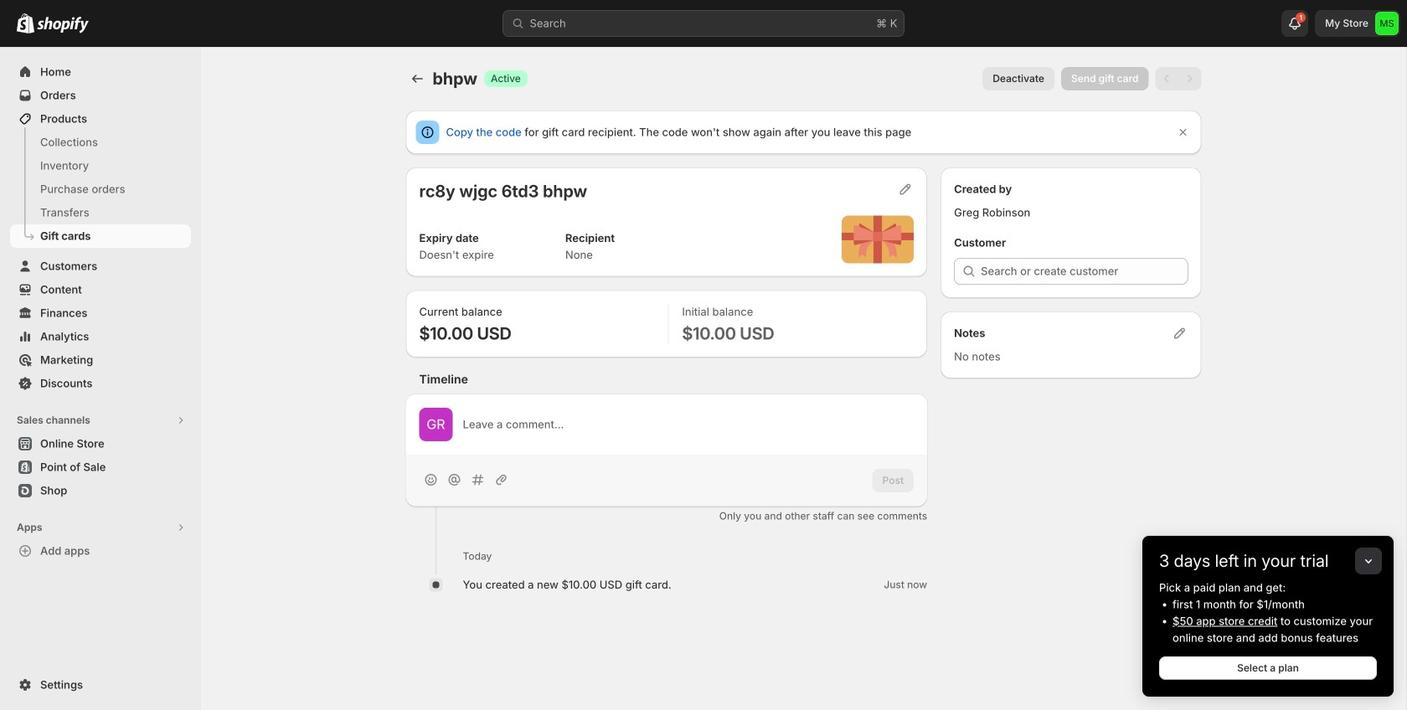 Task type: locate. For each thing, give the bounding box(es) containing it.
Leave a comment... text field
[[463, 416, 914, 433]]

shopify image
[[17, 13, 34, 33]]

my store image
[[1376, 12, 1399, 35]]

Search or create customer text field
[[981, 258, 1188, 285]]

shopify image
[[37, 17, 89, 33]]



Task type: vqa. For each thing, say whether or not it's contained in the screenshot.
My Store image at the top of the page
yes



Task type: describe. For each thing, give the bounding box(es) containing it.
previous image
[[1159, 70, 1176, 87]]

next image
[[1182, 70, 1198, 87]]

avatar with initials g r image
[[419, 408, 453, 441]]



